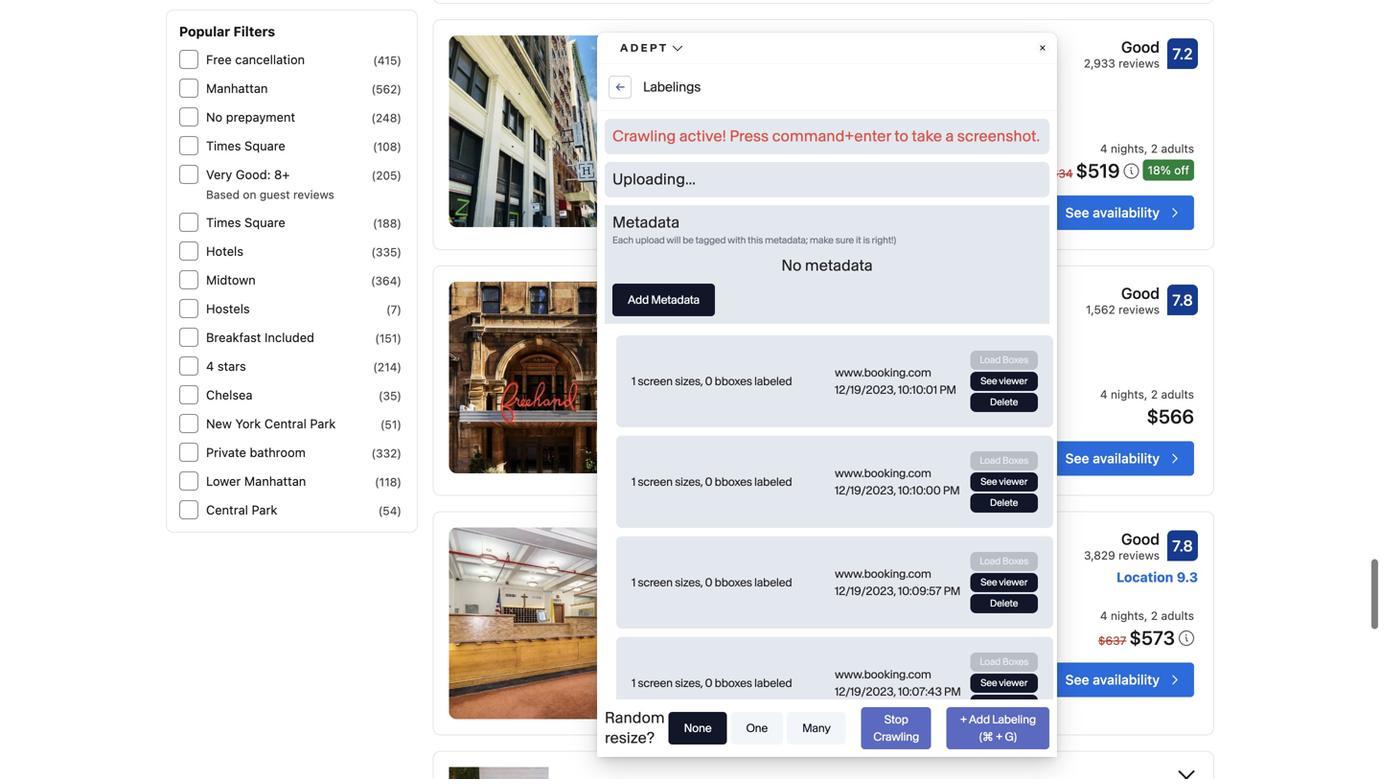 Task type: vqa. For each thing, say whether or not it's contained in the screenshot.
rightmost an
no



Task type: describe. For each thing, give the bounding box(es) containing it.
flatiron district, new york
[[656, 68, 804, 82]]

see for freehand new york
[[1066, 451, 1090, 466]]

non-
[[745, 144, 774, 157]]

times square for (108)
[[206, 139, 285, 153]]

stars
[[217, 359, 246, 373]]

new york central park
[[206, 417, 336, 431]]

gramercy,
[[656, 314, 714, 328]]

good 2,933 reviews
[[1084, 38, 1160, 70]]

room
[[701, 144, 733, 157]]

prepayment
[[226, 110, 295, 124]]

freehand new york image
[[449, 282, 641, 473]]

see availability link for heritage hotel new york city
[[1054, 195, 1194, 230]]

2 sustainable from the top
[[747, 357, 810, 371]]

2 travel from the top
[[711, 357, 743, 371]]

leo
[[656, 528, 690, 554]]

lower
[[206, 474, 241, 488]]

included
[[265, 330, 314, 345]]

king
[[672, 144, 698, 157]]

lower manhattan
[[206, 474, 306, 488]]

filters
[[234, 23, 275, 39]]

(108)
[[373, 140, 402, 153]]

4 stars
[[206, 359, 246, 373]]

reviews for good 1,562 reviews
[[1119, 303, 1160, 316]]

house
[[694, 528, 753, 554]]

$634
[[1044, 167, 1073, 180]]

, for $573
[[1144, 609, 1148, 622]]

(364)
[[371, 274, 402, 288]]

1 travel sustainable level 1 from the top
[[711, 111, 850, 124]]

reviews right guest
[[293, 188, 334, 201]]

off
[[1174, 163, 1190, 177]]

nights for $573
[[1111, 609, 1144, 622]]

times square for (188)
[[206, 215, 285, 230]]

new inside heritage hotel new york city link
[[798, 36, 841, 62]]

popular
[[179, 23, 230, 39]]

see availability for heritage hotel new york city
[[1066, 205, 1160, 220]]

chelsea
[[206, 388, 253, 402]]

see availability for freehand new york
[[1066, 451, 1160, 466]]

leo house
[[656, 528, 753, 554]]

(151)
[[375, 332, 402, 345]]

4 up $637 at the right of page
[[1100, 609, 1108, 622]]

times for (108)
[[206, 139, 241, 153]]

2 vertical spatial on
[[809, 560, 823, 574]]

(562)
[[371, 82, 402, 96]]

district,
[[702, 68, 748, 82]]

midtown
[[206, 273, 256, 287]]

gramercy, new york
[[656, 314, 771, 328]]

based
[[206, 188, 240, 201]]

heritage hotel new york city image
[[449, 36, 641, 227]]

beds
[[708, 628, 734, 642]]

breakfast included
[[206, 330, 314, 345]]

very
[[206, 167, 232, 182]]

queen
[[703, 390, 741, 403]]

hotels
[[206, 244, 244, 258]]

4 nights , 2 adults $566
[[1100, 388, 1194, 428]]

$637
[[1098, 634, 1127, 647]]

square for (108)
[[245, 139, 285, 153]]

availability for heritage hotel new york city
[[1093, 205, 1160, 220]]

9.3
[[1177, 569, 1198, 585]]

$519
[[1076, 159, 1120, 182]]

(415)
[[373, 54, 402, 67]]

twin
[[682, 628, 704, 642]]

0 vertical spatial park
[[310, 417, 336, 431]]

0 vertical spatial show on map
[[784, 314, 860, 328]]

freehand new york link
[[656, 274, 838, 308]]

(332)
[[372, 447, 402, 460]]

popular filters
[[179, 23, 275, 39]]

guest
[[260, 188, 290, 201]]

freehand new york
[[656, 282, 838, 308]]

18% off
[[1148, 163, 1190, 177]]

1 sustainable from the top
[[747, 111, 810, 124]]

private
[[206, 445, 246, 460]]

1 vertical spatial show on map
[[775, 560, 850, 574]]

(51)
[[380, 418, 402, 431]]

2 up 18%
[[1151, 142, 1158, 155]]

good 3,829 reviews
[[1084, 530, 1160, 562]]

private bathroom
[[206, 445, 306, 460]]

(54)
[[378, 504, 402, 518]]

4 left stars
[[206, 359, 214, 373]]

see availability link for freehand new york
[[1054, 441, 1194, 476]]

, for $519
[[1144, 142, 1148, 155]]

1 vertical spatial on
[[818, 314, 832, 328]]

breakfast
[[206, 330, 261, 345]]

based on guest reviews
[[206, 188, 334, 201]]

18%
[[1148, 163, 1171, 177]]

$566
[[1147, 405, 1194, 428]]

7.2
[[1173, 45, 1193, 63]]

hotel
[[742, 36, 793, 62]]

1 vertical spatial map
[[826, 560, 850, 574]]

2 twin beds
[[672, 628, 734, 642]]

freehand
[[656, 282, 744, 308]]

1 vertical spatial show
[[775, 560, 806, 574]]

reviews for good 3,829 reviews
[[1119, 549, 1160, 562]]

heritage
[[656, 36, 738, 62]]

cozy queen link
[[672, 388, 996, 405]]

flatiron
[[656, 68, 699, 82]]

location 9.3
[[1117, 569, 1198, 585]]

0 vertical spatial 1
[[844, 111, 850, 124]]

heritage hotel new york city
[[656, 36, 930, 62]]

(214)
[[373, 360, 402, 374]]



Task type: locate. For each thing, give the bounding box(es) containing it.
1 vertical spatial travel sustainable level 1
[[711, 357, 850, 371]]

1 horizontal spatial central
[[264, 417, 307, 431]]

0 vertical spatial nights
[[1111, 142, 1144, 155]]

nights up $519
[[1111, 142, 1144, 155]]

see availability link down $637 at the right of page
[[1054, 663, 1194, 697]]

1 times from the top
[[206, 139, 241, 153]]

nights down 1,562 at the right top
[[1111, 388, 1144, 401]]

new
[[798, 36, 841, 62], [751, 68, 776, 82], [748, 282, 792, 308], [717, 314, 742, 328], [206, 417, 232, 431]]

reviews inside good 1,562 reviews
[[1119, 303, 1160, 316]]

hostels
[[206, 301, 250, 316]]

1 vertical spatial 1
[[672, 161, 677, 174]]

1 see availability from the top
[[1066, 205, 1160, 220]]

good inside good 2,933 reviews
[[1121, 38, 1160, 56]]

1 see from the top
[[1066, 205, 1090, 220]]

1 vertical spatial see availability
[[1066, 451, 1160, 466]]

york
[[846, 36, 888, 62], [779, 68, 804, 82], [796, 282, 838, 308], [745, 314, 771, 328], [235, 417, 261, 431]]

reviews up the location
[[1119, 549, 1160, 562]]

1 vertical spatial good element
[[1086, 282, 1160, 305]]

7.8
[[1173, 291, 1193, 309], [1173, 537, 1193, 555]]

times for (188)
[[206, 215, 241, 230]]

heritage hotel new york city link
[[656, 28, 930, 62]]

king
[[680, 161, 703, 174]]

scored 7.8 element
[[1168, 285, 1198, 315], [1168, 531, 1198, 561]]

travel sustainable level 1 up cozy queen 'link'
[[711, 357, 850, 371]]

square down based on guest reviews
[[245, 215, 285, 230]]

sustainable up cozy queen 'link'
[[747, 357, 810, 371]]

availability down $519
[[1093, 205, 1160, 220]]

3 adults from the top
[[1161, 609, 1194, 622]]

0 vertical spatial ,
[[1144, 142, 1148, 155]]

see
[[1066, 205, 1090, 220], [1066, 451, 1090, 466], [1066, 672, 1090, 688]]

cozy
[[672, 390, 700, 403]]

1 vertical spatial square
[[245, 215, 285, 230]]

2,933
[[1084, 57, 1116, 70]]

1 vertical spatial nights
[[1111, 388, 1144, 401]]

sustainable up non-
[[747, 111, 810, 124]]

7.8 right good 1,562 reviews
[[1173, 291, 1193, 309]]

times down based
[[206, 215, 241, 230]]

times square
[[206, 139, 285, 153], [206, 215, 285, 230]]

0 vertical spatial level
[[813, 111, 841, 124]]

2 vertical spatial 1
[[844, 357, 850, 371]]

1 vertical spatial ,
[[1144, 388, 1148, 401]]

0 vertical spatial good element
[[1084, 36, 1160, 59]]

0 vertical spatial manhattan
[[206, 81, 268, 95]]

2 good from the top
[[1121, 284, 1160, 302]]

no prepayment
[[206, 110, 295, 124]]

no
[[206, 110, 223, 124]]

0 vertical spatial on
[[243, 188, 256, 201]]

7.8 up 9.3
[[1173, 537, 1193, 555]]

2 7.8 from the top
[[1173, 537, 1193, 555]]

new down "property" group
[[798, 36, 841, 62]]

0 vertical spatial see availability link
[[1054, 195, 1194, 230]]

1 horizontal spatial park
[[310, 417, 336, 431]]

(335)
[[371, 245, 402, 259]]

reviews inside good 3,829 reviews
[[1119, 549, 1160, 562]]

2 vertical spatial availability
[[1093, 672, 1160, 688]]

1 4 nights , 2 adults from the top
[[1100, 142, 1194, 155]]

2 nights from the top
[[1111, 388, 1144, 401]]

free cancellation
[[206, 52, 305, 67]]

0 vertical spatial central
[[264, 417, 307, 431]]

very good: 8+
[[206, 167, 290, 182]]

adults up off
[[1161, 142, 1194, 155]]

4 nights , 2 adults for $573
[[1100, 609, 1194, 622]]

0 vertical spatial see availability
[[1066, 205, 1160, 220]]

see availability down $637 at the right of page
[[1066, 672, 1160, 688]]

new down "hotel"
[[751, 68, 776, 82]]

new up "gramercy, new york"
[[748, 282, 792, 308]]

location
[[1117, 569, 1174, 585]]

good inside good 3,829 reviews
[[1121, 530, 1160, 548]]

property group
[[433, 0, 1215, 4]]

1 vertical spatial adults
[[1161, 388, 1194, 401]]

scored 7.8 element for good 1,562 reviews
[[1168, 285, 1198, 315]]

travel sustainable level 1
[[711, 111, 850, 124], [711, 357, 850, 371]]

times up "very"
[[206, 139, 241, 153]]

show on map link
[[656, 560, 850, 574]]

2 , from the top
[[1144, 388, 1148, 401]]

1 vertical spatial manhattan
[[244, 474, 306, 488]]

2 4 nights , 2 adults from the top
[[1100, 609, 1194, 622]]

manhattan down bathroom
[[244, 474, 306, 488]]

see availability link
[[1054, 195, 1194, 230], [1054, 441, 1194, 476], [1054, 663, 1194, 697]]

nights
[[1111, 142, 1144, 155], [1111, 388, 1144, 401], [1111, 609, 1144, 622]]

scored 7.8 element up 9.3
[[1168, 531, 1198, 561]]

3 see from the top
[[1066, 672, 1090, 688]]

square for (188)
[[245, 215, 285, 230]]

2 level from the top
[[813, 357, 841, 371]]

1 vertical spatial scored 7.8 element
[[1168, 531, 1198, 561]]

0 horizontal spatial central
[[206, 503, 248, 517]]

0 vertical spatial travel
[[711, 111, 743, 124]]

1 adults from the top
[[1161, 142, 1194, 155]]

see availability
[[1066, 205, 1160, 220], [1066, 451, 1160, 466], [1066, 672, 1160, 688]]

(7)
[[386, 303, 402, 316]]

0 horizontal spatial park
[[252, 503, 277, 517]]

1 up the king room - non-smoking link
[[844, 111, 850, 124]]

3 good from the top
[[1121, 530, 1160, 548]]

1 inside 'king room - non-smoking 1 king bed'
[[672, 161, 677, 174]]

city
[[893, 36, 930, 62]]

travel up the room
[[711, 111, 743, 124]]

adults inside 4 nights , 2 adults $566
[[1161, 388, 1194, 401]]

(118)
[[375, 475, 402, 489]]

availability down $637 at the right of page
[[1093, 672, 1160, 688]]

2 times square from the top
[[206, 215, 285, 230]]

king room - non-smoking 1 king bed
[[672, 144, 824, 174]]

good element
[[1084, 36, 1160, 59], [1086, 282, 1160, 305], [1084, 528, 1160, 551]]

1 vertical spatial travel
[[711, 357, 743, 371]]

1 vertical spatial times
[[206, 215, 241, 230]]

1 level from the top
[[813, 111, 841, 124]]

0 vertical spatial 7.8
[[1173, 291, 1193, 309]]

1 vertical spatial park
[[252, 503, 277, 517]]

0 vertical spatial see
[[1066, 205, 1090, 220]]

1
[[844, 111, 850, 124], [672, 161, 677, 174], [844, 357, 850, 371]]

7.8 for good 1,562 reviews
[[1173, 291, 1193, 309]]

(205)
[[372, 169, 402, 182]]

3 availability from the top
[[1093, 672, 1160, 688]]

king room - non-smoking link
[[672, 142, 996, 159]]

0 vertical spatial 4 nights , 2 adults
[[1100, 142, 1194, 155]]

2 see from the top
[[1066, 451, 1090, 466]]

reviews for good 2,933 reviews
[[1119, 57, 1160, 70]]

central park
[[206, 503, 277, 517]]

3 see availability link from the top
[[1054, 663, 1194, 697]]

1 times square from the top
[[206, 139, 285, 153]]

leo house link
[[656, 520, 753, 554]]

adults for $573
[[1161, 609, 1194, 622]]

3 nights from the top
[[1111, 609, 1144, 622]]

1 7.8 from the top
[[1173, 291, 1193, 309]]

1 vertical spatial sustainable
[[747, 357, 810, 371]]

2 up $566
[[1151, 388, 1158, 401]]

1 vertical spatial availability
[[1093, 451, 1160, 466]]

new inside freehand new york link
[[748, 282, 792, 308]]

1 , from the top
[[1144, 142, 1148, 155]]

show
[[784, 314, 815, 328], [775, 560, 806, 574]]

looking for a space of your own? image
[[449, 767, 549, 779]]

2 scored 7.8 element from the top
[[1168, 531, 1198, 561]]

availability for freehand new york
[[1093, 451, 1160, 466]]

0 vertical spatial times square
[[206, 139, 285, 153]]

scored 7.2 element
[[1168, 39, 1198, 69]]

0 vertical spatial availability
[[1093, 205, 1160, 220]]

3 see availability from the top
[[1066, 672, 1160, 688]]

1 up cozy queen 'link'
[[844, 357, 850, 371]]

adults up $566
[[1161, 388, 1194, 401]]

8+
[[274, 167, 290, 182]]

good for freehand new york
[[1121, 284, 1160, 302]]

0 vertical spatial travel sustainable level 1
[[711, 111, 850, 124]]

0 vertical spatial square
[[245, 139, 285, 153]]

free
[[206, 52, 232, 67]]

4 nights , 2 adults up 18%
[[1100, 142, 1194, 155]]

1 nights from the top
[[1111, 142, 1144, 155]]

2 vertical spatial see availability
[[1066, 672, 1160, 688]]

2 availability from the top
[[1093, 451, 1160, 466]]

new down freehand new york in the top of the page
[[717, 314, 742, 328]]

2 vertical spatial nights
[[1111, 609, 1144, 622]]

park
[[310, 417, 336, 431], [252, 503, 277, 517]]

1 good from the top
[[1121, 38, 1160, 56]]

leo house image
[[449, 528, 641, 719]]

flatiron district, new york link
[[656, 68, 893, 82]]

good inside good 1,562 reviews
[[1121, 284, 1160, 302]]

1 vertical spatial see availability link
[[1054, 441, 1194, 476]]

good
[[1121, 38, 1160, 56], [1121, 284, 1160, 302], [1121, 530, 1160, 548]]

2 vertical spatial good element
[[1084, 528, 1160, 551]]

manhattan up no prepayment at left
[[206, 81, 268, 95]]

nights inside 4 nights , 2 adults $566
[[1111, 388, 1144, 401]]

bed
[[706, 161, 727, 174]]

(188)
[[373, 217, 402, 230]]

good for heritage hotel new york city
[[1121, 38, 1160, 56]]

1 scored 7.8 element from the top
[[1168, 285, 1198, 315]]

nights up $637 at the right of page
[[1111, 609, 1144, 622]]

reviews right 2,933 at the top right of the page
[[1119, 57, 1160, 70]]

good element for heritage hotel new york city
[[1084, 36, 1160, 59]]

adults up $573
[[1161, 609, 1194, 622]]

7.8 for good 3,829 reviews
[[1173, 537, 1193, 555]]

,
[[1144, 142, 1148, 155], [1144, 388, 1148, 401], [1144, 609, 1148, 622]]

1 vertical spatial see
[[1066, 451, 1090, 466]]

1 vertical spatial good
[[1121, 284, 1160, 302]]

adults for $519
[[1161, 142, 1194, 155]]

2 vertical spatial ,
[[1144, 609, 1148, 622]]

2 travel sustainable level 1 from the top
[[711, 357, 850, 371]]

smoking
[[774, 144, 824, 157]]

see availability down $519
[[1066, 205, 1160, 220]]

central up bathroom
[[264, 417, 307, 431]]

times square up hotels
[[206, 215, 285, 230]]

$573
[[1130, 626, 1175, 649]]

3 , from the top
[[1144, 609, 1148, 622]]

good:
[[236, 167, 271, 182]]

park down lower manhattan on the bottom left
[[252, 503, 277, 517]]

level up the king room - non-smoking link
[[813, 111, 841, 124]]

0 vertical spatial sustainable
[[747, 111, 810, 124]]

1 left king
[[672, 161, 677, 174]]

2 times from the top
[[206, 215, 241, 230]]

1 vertical spatial level
[[813, 357, 841, 371]]

0 vertical spatial show
[[784, 314, 815, 328]]

2 up $573
[[1151, 609, 1158, 622]]

1 square from the top
[[245, 139, 285, 153]]

see availability link down $519
[[1054, 195, 1194, 230]]

1,562
[[1086, 303, 1116, 316]]

park left (51)
[[310, 417, 336, 431]]

2 vertical spatial good
[[1121, 530, 1160, 548]]

4 inside 4 nights , 2 adults $566
[[1100, 388, 1108, 401]]

see for heritage hotel new york city
[[1066, 205, 1090, 220]]

1 see availability link from the top
[[1054, 195, 1194, 230]]

-
[[736, 144, 742, 157]]

cozy queen
[[672, 390, 741, 403]]

1 vertical spatial 4 nights , 2 adults
[[1100, 609, 1194, 622]]

1 vertical spatial central
[[206, 503, 248, 517]]

2 left twin
[[672, 628, 678, 642]]

cancellation
[[235, 52, 305, 67]]

map
[[835, 314, 860, 328], [826, 560, 850, 574]]

reviews right 1,562 at the right top
[[1119, 303, 1160, 316]]

2 square from the top
[[245, 215, 285, 230]]

1 travel from the top
[[711, 111, 743, 124]]

1 vertical spatial 7.8
[[1173, 537, 1193, 555]]

0 vertical spatial map
[[835, 314, 860, 328]]

2 vertical spatial adults
[[1161, 609, 1194, 622]]

(248)
[[371, 111, 402, 125]]

3,829
[[1084, 549, 1116, 562]]

4 up $519
[[1100, 142, 1108, 155]]

2 inside 4 nights , 2 adults $566
[[1151, 388, 1158, 401]]

2 vertical spatial see availability link
[[1054, 663, 1194, 697]]

2 adults from the top
[[1161, 388, 1194, 401]]

4 nights , 2 adults up $573
[[1100, 609, 1194, 622]]

square
[[245, 139, 285, 153], [245, 215, 285, 230]]

(35)
[[379, 389, 402, 403]]

0 vertical spatial good
[[1121, 38, 1160, 56]]

nights for $519
[[1111, 142, 1144, 155]]

scored 7.8 element for good 3,829 reviews
[[1168, 531, 1198, 561]]

4 down 1,562 at the right top
[[1100, 388, 1108, 401]]

availability down 4 nights , 2 adults $566
[[1093, 451, 1160, 466]]

central down 'lower' on the left bottom
[[206, 503, 248, 517]]

1 vertical spatial times square
[[206, 215, 285, 230]]

travel up queen
[[711, 357, 743, 371]]

4 nights , 2 adults for $519
[[1100, 142, 1194, 155]]

see availability down 4 nights , 2 adults $566
[[1066, 451, 1160, 466]]

good 1,562 reviews
[[1086, 284, 1160, 316]]

new up the private
[[206, 417, 232, 431]]

good element for freehand new york
[[1086, 282, 1160, 305]]

times square up the very good: 8+
[[206, 139, 285, 153]]

0 vertical spatial adults
[[1161, 142, 1194, 155]]

2 see availability link from the top
[[1054, 441, 1194, 476]]

level
[[813, 111, 841, 124], [813, 357, 841, 371]]

, inside 4 nights , 2 adults $566
[[1144, 388, 1148, 401]]

2 see availability from the top
[[1066, 451, 1160, 466]]

travel sustainable level 1 up smoking
[[711, 111, 850, 124]]

2
[[1151, 142, 1158, 155], [1151, 388, 1158, 401], [1151, 609, 1158, 622], [672, 628, 678, 642]]

scored 7.8 element right good 1,562 reviews
[[1168, 285, 1198, 315]]

see availability link down 4 nights , 2 adults $566
[[1054, 441, 1194, 476]]

0 vertical spatial times
[[206, 139, 241, 153]]

level up cozy queen 'link'
[[813, 357, 841, 371]]

adults
[[1161, 142, 1194, 155], [1161, 388, 1194, 401], [1161, 609, 1194, 622]]

2 vertical spatial see
[[1066, 672, 1090, 688]]

0 vertical spatial scored 7.8 element
[[1168, 285, 1198, 315]]

square down prepayment
[[245, 139, 285, 153]]

reviews inside good 2,933 reviews
[[1119, 57, 1160, 70]]

central
[[264, 417, 307, 431], [206, 503, 248, 517]]

1 availability from the top
[[1093, 205, 1160, 220]]

bathroom
[[250, 445, 306, 460]]



